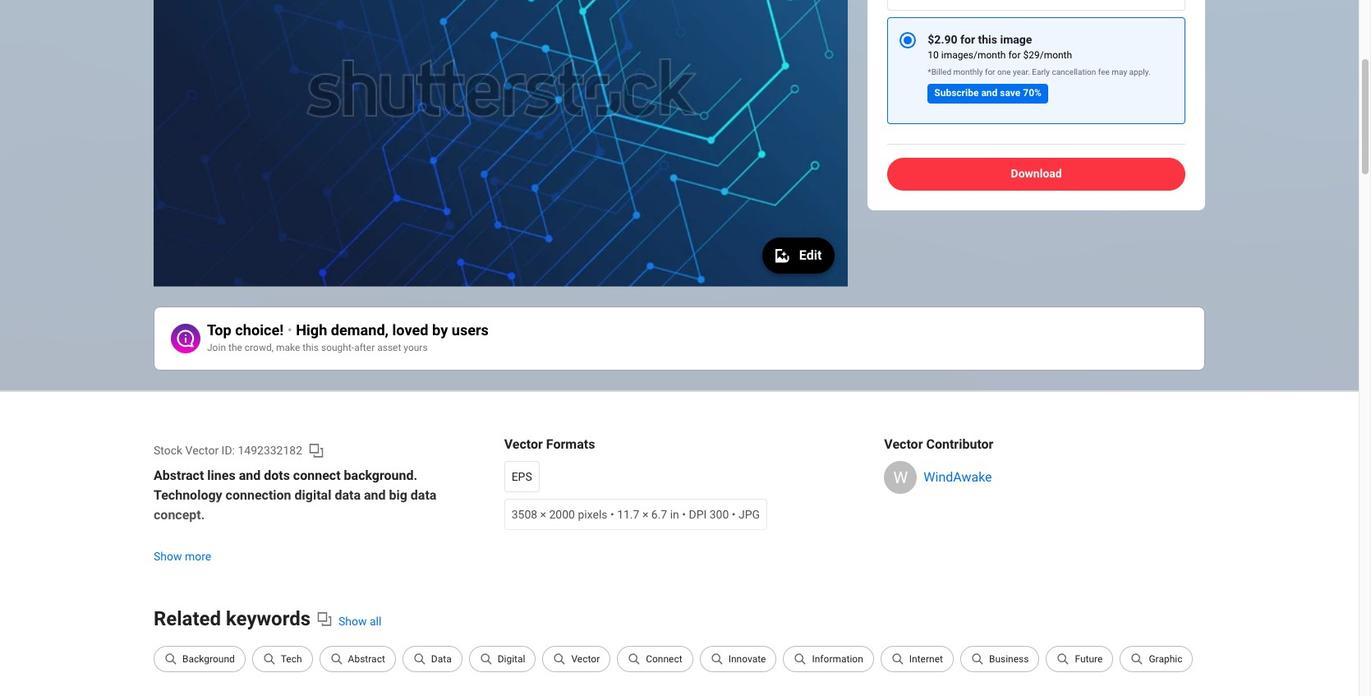 Task type: vqa. For each thing, say whether or not it's contained in the screenshot.
all
yes



Task type: locate. For each thing, give the bounding box(es) containing it.
subscribe and save 70%
[[935, 87, 1042, 98]]

0 horizontal spatial abstract
[[154, 468, 204, 483]]

connect button
[[617, 646, 694, 672]]

internet link
[[881, 646, 961, 672]]

*billed
[[928, 67, 952, 76]]

after
[[354, 342, 375, 354]]

data right big
[[411, 487, 437, 503]]

2 data from the left
[[411, 487, 437, 503]]

show left more
[[154, 550, 182, 563]]

year.
[[1013, 67, 1031, 76]]

and
[[982, 87, 998, 98], [239, 468, 261, 483], [364, 487, 386, 503]]

lines
[[207, 468, 236, 483]]

top
[[207, 321, 232, 339]]

2000
[[549, 508, 575, 521]]

• right 300 on the bottom of page
[[732, 508, 736, 521]]

abstract inside abstract lines and dots connect background. technology connection digital data and big data concept.
[[154, 468, 204, 483]]

abstract link
[[319, 646, 403, 672]]

show left the all
[[339, 615, 367, 628]]

vector inside button
[[572, 653, 600, 665]]

2 horizontal spatial for
[[1009, 49, 1021, 61]]

this up images/month
[[979, 33, 998, 46]]

high
[[296, 321, 327, 339]]

0 horizontal spatial data
[[335, 487, 361, 503]]

1 horizontal spatial ×
[[643, 508, 649, 521]]

1 horizontal spatial show
[[339, 615, 367, 628]]

• up make
[[287, 321, 292, 339]]

0 vertical spatial abstract
[[154, 468, 204, 483]]

data button
[[403, 646, 463, 672]]

asset
[[377, 342, 401, 354]]

crowd,
[[245, 342, 274, 354]]

abstract lines and dots connect background. technology connection digital data and big data concept.
[[154, 468, 437, 523]]

1492332182
[[238, 444, 303, 457]]

dots
[[264, 468, 290, 483]]

1 horizontal spatial for
[[986, 67, 996, 76]]

the
[[228, 342, 242, 354]]

and up connection
[[239, 468, 261, 483]]

300
[[710, 508, 729, 521]]

this down high
[[303, 342, 319, 354]]

this
[[979, 33, 998, 46], [303, 342, 319, 354]]

contributor avatar element
[[885, 461, 918, 494]]

subscribe
[[935, 87, 979, 98]]

• left 11.7
[[611, 508, 615, 521]]

big
[[389, 487, 408, 503]]

copy keywords to clipboard image
[[316, 611, 333, 627]]

1 vertical spatial abstract
[[348, 653, 385, 665]]

vector left connect button
[[572, 653, 600, 665]]

stock
[[154, 444, 183, 457]]

2 horizontal spatial and
[[982, 87, 998, 98]]

data link
[[403, 646, 469, 672]]

× left 2000
[[541, 508, 547, 521]]

vector up w
[[885, 436, 924, 452]]

technology
[[154, 487, 222, 503]]

background link
[[154, 646, 252, 672]]

show
[[154, 550, 182, 563], [339, 615, 367, 628]]

digital button
[[469, 646, 536, 672]]

3508 × 2000 pixels • 11.7 × 6.7 in • dpi 300 • jpg
[[512, 508, 760, 521]]

future link
[[1047, 646, 1121, 672]]

show for show all
[[339, 615, 367, 628]]

10
[[928, 49, 939, 61]]

0 vertical spatial show
[[154, 550, 182, 563]]

and left save
[[982, 87, 998, 98]]

in
[[670, 508, 680, 521]]

business
[[990, 653, 1030, 665]]

by
[[432, 321, 448, 339]]

information
[[813, 653, 864, 665]]

0 horizontal spatial for
[[961, 33, 976, 46]]

stock vector id: 1492332182
[[154, 444, 303, 457]]

•
[[287, 321, 292, 339], [611, 508, 615, 521], [682, 508, 686, 521], [732, 508, 736, 521]]

1 vertical spatial this
[[303, 342, 319, 354]]

one
[[998, 67, 1011, 76]]

• right in
[[682, 508, 686, 521]]

edit link
[[763, 238, 835, 274]]

× left 6.7
[[643, 508, 649, 521]]

abstract for abstract lines and dots connect background. technology connection digital data and big data concept.
[[154, 468, 204, 483]]

abstract button
[[319, 646, 396, 672]]

this inside $2.90 for this image 10 images/month for $29/month *billed monthly for one year. early cancellation fee may apply.
[[979, 33, 998, 46]]

digital link
[[469, 646, 543, 672]]

top choice! • high demand, loved by users join the crowd, make this sought-after asset yours
[[207, 321, 489, 354]]

data right digital
[[335, 487, 361, 503]]

more
[[185, 550, 211, 563]]

1 vertical spatial show
[[339, 615, 367, 628]]

information button
[[784, 646, 874, 672]]

0 horizontal spatial this
[[303, 342, 319, 354]]

×
[[541, 508, 547, 521], [643, 508, 649, 521]]

abstract for abstract
[[348, 653, 385, 665]]

show all button
[[339, 612, 382, 632]]

keywords
[[226, 607, 311, 630]]

vector formats
[[504, 436, 595, 452]]

0 vertical spatial this
[[979, 33, 998, 46]]

internet
[[910, 653, 944, 665]]

pill-text-bottom element
[[928, 84, 1049, 103]]

vector for vector contributor
[[885, 436, 924, 452]]

show inside button
[[154, 550, 182, 563]]

1 vertical spatial and
[[239, 468, 261, 483]]

for left one
[[986, 67, 996, 76]]

formats
[[546, 436, 595, 452]]

contributor
[[927, 436, 994, 452]]

and inside pill-text-bottom "element"
[[982, 87, 998, 98]]

show inside button
[[339, 615, 367, 628]]

1 horizontal spatial abstract
[[348, 653, 385, 665]]

abstract down the show all button
[[348, 653, 385, 665]]

0 horizontal spatial show
[[154, 550, 182, 563]]

1 horizontal spatial data
[[411, 487, 437, 503]]

for up images/month
[[961, 33, 976, 46]]

for
[[961, 33, 976, 46], [1009, 49, 1021, 61], [986, 67, 996, 76]]

$2.90 for this image 10 images/month for $29/month *billed monthly for one year. early cancellation fee may apply.
[[928, 33, 1151, 76]]

and down the background.
[[364, 487, 386, 503]]

monthly
[[954, 67, 984, 76]]

2 × from the left
[[643, 508, 649, 521]]

0 horizontal spatial ×
[[541, 508, 547, 521]]

connection
[[226, 487, 291, 503]]

1 horizontal spatial this
[[979, 33, 998, 46]]

1 horizontal spatial and
[[364, 487, 386, 503]]

graphic link
[[1121, 646, 1201, 672]]

abstract up 'technology' at the bottom left of the page
[[154, 468, 204, 483]]

internet button
[[881, 646, 954, 672]]

0 horizontal spatial and
[[239, 468, 261, 483]]

vector
[[504, 436, 543, 452], [885, 436, 924, 452], [185, 444, 219, 457], [572, 653, 600, 665]]

may
[[1112, 67, 1128, 76]]

vector up eps at the left bottom of the page
[[504, 436, 543, 452]]

related keywords
[[154, 607, 311, 630]]

id:
[[222, 444, 235, 457]]

0 vertical spatial and
[[982, 87, 998, 98]]

for down the image on the right top
[[1009, 49, 1021, 61]]

abstract inside abstract button
[[348, 653, 385, 665]]



Task type: describe. For each thing, give the bounding box(es) containing it.
$29/month
[[1024, 49, 1073, 61]]

1 × from the left
[[541, 508, 547, 521]]

apply.
[[1130, 67, 1151, 76]]

edit
[[800, 247, 822, 263]]

graphic
[[1149, 653, 1183, 665]]

show more
[[154, 550, 211, 563]]

• inside top choice! • high demand, loved by users join the crowd, make this sought-after asset yours
[[287, 321, 292, 339]]

innovate button
[[700, 646, 777, 672]]

digital
[[295, 487, 332, 503]]

vector for vector
[[572, 653, 600, 665]]

future button
[[1047, 646, 1114, 672]]

background
[[182, 653, 235, 665]]

1 data from the left
[[335, 487, 361, 503]]

related
[[154, 607, 221, 630]]

concept.
[[154, 507, 205, 523]]

tech link
[[252, 646, 319, 672]]

windawake
[[924, 469, 993, 485]]

copy id to clipboard image
[[308, 442, 325, 459]]

w
[[894, 468, 908, 487]]

join
[[207, 342, 226, 354]]

background button
[[154, 646, 246, 672]]

vector button
[[543, 646, 611, 672]]

6.7
[[652, 508, 668, 521]]

users
[[452, 321, 489, 339]]

background.
[[344, 468, 418, 483]]

dpi
[[689, 508, 707, 521]]

1 vertical spatial for
[[1009, 49, 1021, 61]]

download button
[[888, 158, 1186, 190]]

early
[[1033, 67, 1050, 76]]

cancellation
[[1052, 67, 1097, 76]]

information link
[[784, 646, 881, 672]]

tech
[[281, 653, 302, 665]]

show for show more
[[154, 550, 182, 563]]

vector link
[[543, 646, 617, 672]]

data
[[431, 653, 452, 665]]

future
[[1076, 653, 1103, 665]]

all
[[370, 615, 382, 628]]

digital
[[498, 653, 526, 665]]

connect
[[646, 653, 683, 665]]

graphic button
[[1121, 646, 1194, 672]]

tech button
[[252, 646, 313, 672]]

demand,
[[331, 321, 389, 339]]

vector for vector formats
[[504, 436, 543, 452]]

3508
[[512, 508, 538, 521]]

innovate link
[[700, 646, 784, 672]]

innovate
[[729, 653, 766, 665]]

images/month
[[942, 49, 1007, 61]]

make
[[276, 342, 300, 354]]

connect link
[[617, 646, 700, 672]]

2 vertical spatial and
[[364, 487, 386, 503]]

on_demand_large_5_download-container element
[[888, 0, 1186, 11]]

show more button
[[154, 547, 211, 567]]

business button
[[961, 646, 1040, 672]]

download
[[1012, 167, 1063, 180]]

pixels
[[578, 508, 608, 521]]

11.7
[[617, 508, 640, 521]]

this inside top choice! • high demand, loved by users join the crowd, make this sought-after asset yours
[[303, 342, 319, 354]]

save
[[1001, 87, 1021, 98]]

0 vertical spatial for
[[961, 33, 976, 46]]

show all
[[339, 615, 382, 628]]

sought-
[[321, 342, 354, 354]]

image
[[1001, 33, 1033, 46]]

connect
[[293, 468, 341, 483]]

jpg
[[739, 508, 760, 521]]

vector left id:
[[185, 444, 219, 457]]

yours
[[404, 342, 428, 354]]

windawake link
[[924, 469, 993, 485]]

70%
[[1024, 87, 1042, 98]]

$2.90
[[928, 33, 958, 46]]

fee
[[1099, 67, 1110, 76]]

2 vertical spatial for
[[986, 67, 996, 76]]

loved
[[393, 321, 429, 339]]



